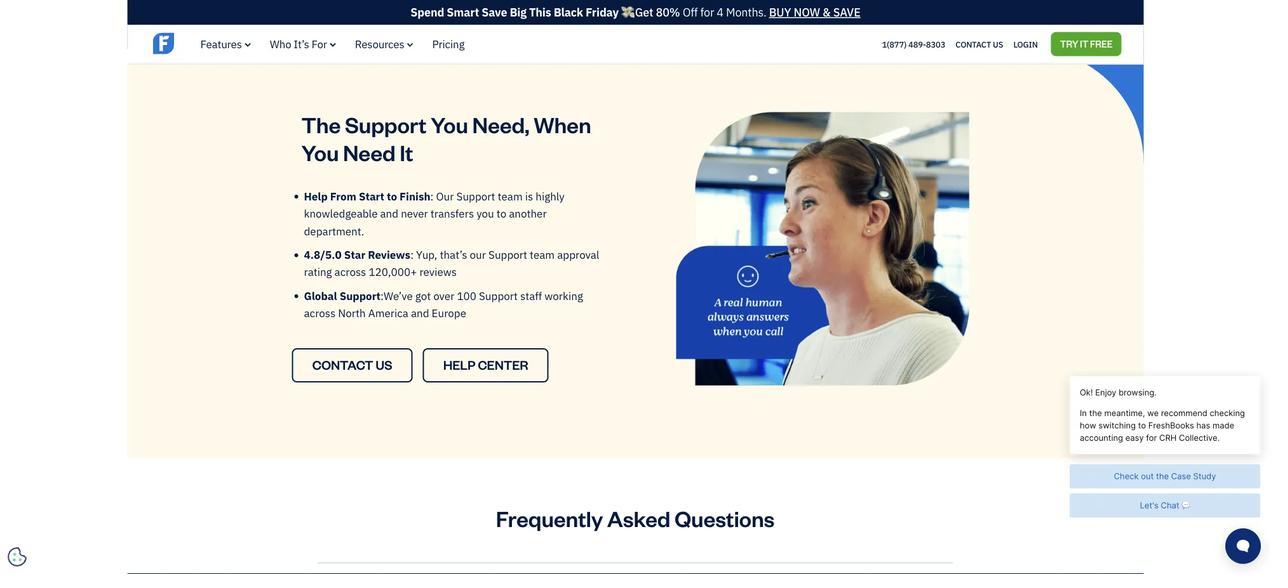 Task type: vqa. For each thing, say whether or not it's contained in the screenshot.
The Black
yes



Task type: describe. For each thing, give the bounding box(es) containing it.
department.
[[304, 224, 364, 238]]

center
[[478, 357, 528, 374]]

help center
[[443, 357, 528, 374]]

smart
[[447, 5, 479, 20]]

contact us
[[955, 39, 1003, 50]]

free
[[1090, 38, 1113, 50]]

across inside :we've got over 100 support staff working across north america and europe
[[304, 306, 336, 320]]

who it's for link
[[270, 37, 336, 51]]

try it free link
[[1051, 32, 1121, 56]]

0 horizontal spatial you
[[301, 138, 339, 167]]

you
[[476, 207, 494, 221]]

knowledgeable
[[304, 207, 378, 221]]

contact us link
[[955, 36, 1003, 53]]

who it's for
[[270, 37, 327, 51]]

freshbooks logo image
[[153, 32, 251, 56]]

asked
[[607, 505, 670, 533]]

: for 4.8/5.0 star reviews
[[410, 248, 414, 262]]

finish
[[400, 189, 430, 203]]

support inside the support you need, when you need it
[[345, 110, 426, 139]]

try
[[1060, 38, 1078, 50]]

pricing link
[[432, 37, 464, 51]]

rating
[[304, 265, 332, 279]]

black
[[554, 5, 583, 20]]

frequently
[[496, 505, 603, 533]]

across inside : yup, that's our support team approval rating across 120,000+ reviews
[[334, 265, 366, 279]]

america
[[368, 306, 408, 320]]

off
[[683, 5, 698, 20]]

login link
[[1013, 36, 1038, 53]]

100
[[457, 289, 476, 303]]

help center link
[[423, 349, 549, 383]]

support inside : our support team is highly knowledgeable and never transfers you to another department.
[[456, 189, 495, 203]]

questions
[[675, 505, 774, 533]]

to inside : our support team is highly knowledgeable and never transfers you to another department.
[[497, 207, 506, 221]]

resources link
[[355, 37, 413, 51]]

features
[[200, 37, 242, 51]]

help from start to finish
[[304, 189, 430, 203]]

the support you need, when you need it
[[301, 110, 591, 167]]

contact
[[312, 357, 373, 374]]

this
[[529, 5, 551, 20]]

never
[[401, 207, 428, 221]]

start
[[359, 189, 384, 203]]

1(877)
[[882, 39, 907, 50]]

us
[[993, 39, 1003, 50]]

get
[[635, 5, 653, 20]]

reviews
[[368, 248, 410, 262]]

that's
[[440, 248, 467, 262]]

need
[[343, 138, 395, 167]]

pricing
[[432, 37, 464, 51]]

need,
[[472, 110, 529, 139]]

4.8/5.0
[[304, 248, 342, 262]]

489-
[[908, 39, 926, 50]]

our
[[470, 248, 486, 262]]

frequently asked questions
[[496, 505, 774, 533]]

spend
[[411, 5, 444, 20]]

yup,
[[416, 248, 437, 262]]

: our support team is highly knowledgeable and never transfers you to another department.
[[304, 189, 565, 238]]

transfers
[[431, 207, 474, 221]]

help
[[304, 189, 328, 203]]

1(877) 489-8303 link
[[882, 39, 945, 50]]

and inside : our support team is highly knowledgeable and never transfers you to another department.
[[380, 207, 398, 221]]

for
[[700, 5, 714, 20]]

cookie preferences image
[[8, 548, 27, 567]]

partner with freshbooks image
[[301, 0, 595, 4]]

spend smart save big this black friday 💸 get 80% off for 4 months. buy now & save
[[411, 5, 860, 20]]

save
[[833, 5, 860, 20]]

star
[[344, 248, 365, 262]]

who
[[270, 37, 291, 51]]



Task type: locate. For each thing, give the bounding box(es) containing it.
1(877) 489-8303
[[882, 39, 945, 50]]

contact
[[955, 39, 991, 50]]

now
[[794, 5, 820, 20]]

friday
[[586, 5, 619, 20]]

north
[[338, 306, 366, 320]]

and
[[380, 207, 398, 221], [411, 306, 429, 320]]

support inside : yup, that's our support team approval rating across 120,000+ reviews
[[488, 248, 527, 262]]

: for help from start to finish
[[430, 189, 434, 203]]

team inside : yup, that's our support team approval rating across 120,000+ reviews
[[530, 248, 555, 262]]

across down global
[[304, 306, 336, 320]]

0 horizontal spatial and
[[380, 207, 398, 221]]

team inside : our support team is highly knowledgeable and never transfers you to another department.
[[498, 189, 523, 203]]

0 horizontal spatial to
[[387, 189, 397, 203]]

buy now & save link
[[769, 5, 860, 20]]

and inside :we've got over 100 support staff working across north america and europe
[[411, 306, 429, 320]]

team left approval
[[530, 248, 555, 262]]

1 horizontal spatial team
[[530, 248, 555, 262]]

: yup, that's our support team approval rating across 120,000+ reviews
[[304, 248, 599, 279]]

&
[[823, 5, 831, 20]]

features link
[[200, 37, 251, 51]]

it
[[1080, 38, 1088, 50]]

0 horizontal spatial team
[[498, 189, 523, 203]]

0 vertical spatial and
[[380, 207, 398, 221]]

support
[[345, 110, 426, 139], [456, 189, 495, 203], [488, 248, 527, 262], [340, 289, 381, 303], [479, 289, 518, 303]]

contact us
[[312, 357, 392, 374]]

another
[[509, 207, 547, 221]]

4.8/5.0 star reviews
[[304, 248, 410, 262]]

0 horizontal spatial :
[[410, 248, 414, 262]]

it's
[[294, 37, 309, 51]]

from
[[330, 189, 356, 203]]

: left yup,
[[410, 248, 414, 262]]

80%
[[656, 5, 680, 20]]

over
[[433, 289, 454, 303]]

1 horizontal spatial and
[[411, 306, 429, 320]]

got
[[415, 289, 431, 303]]

for
[[312, 37, 327, 51]]

the
[[301, 110, 341, 139]]

: inside : yup, that's our support team approval rating across 120,000+ reviews
[[410, 248, 414, 262]]

: left our on the left top of the page
[[430, 189, 434, 203]]

and down start in the left of the page
[[380, 207, 398, 221]]

1 vertical spatial across
[[304, 306, 336, 320]]

1 vertical spatial to
[[497, 207, 506, 221]]

to
[[387, 189, 397, 203], [497, 207, 506, 221]]

global support
[[304, 289, 381, 303]]

1 vertical spatial :
[[410, 248, 414, 262]]

our
[[436, 189, 454, 203]]

0 vertical spatial :
[[430, 189, 434, 203]]

:we've got over 100 support staff working across north america and europe
[[304, 289, 583, 320]]

across down star
[[334, 265, 366, 279]]

and down got at the bottom left of the page
[[411, 306, 429, 320]]

1 horizontal spatial to
[[497, 207, 506, 221]]

0 vertical spatial across
[[334, 265, 366, 279]]

is
[[525, 189, 533, 203]]

working
[[545, 289, 583, 303]]

💸
[[621, 5, 632, 20]]

approval
[[557, 248, 599, 262]]

staff
[[520, 289, 542, 303]]

resources
[[355, 37, 404, 51]]

to right you
[[497, 207, 506, 221]]

4
[[717, 5, 723, 20]]

you up help
[[301, 138, 339, 167]]

to right start in the left of the page
[[387, 189, 397, 203]]

:
[[430, 189, 434, 203], [410, 248, 414, 262]]

cookie consent banner dialog
[[10, 419, 200, 565]]

us
[[376, 357, 392, 374]]

1 horizontal spatial you
[[431, 110, 468, 139]]

months.
[[726, 5, 766, 20]]

europe
[[432, 306, 466, 320]]

0 vertical spatial to
[[387, 189, 397, 203]]

: inside : our support team is highly knowledgeable and never transfers you to another department.
[[430, 189, 434, 203]]

try it free
[[1060, 38, 1113, 50]]

1 vertical spatial team
[[530, 248, 555, 262]]

reviews
[[419, 265, 457, 279]]

team left is at the left top of the page
[[498, 189, 523, 203]]

support inside :we've got over 100 support staff working across north america and europe
[[479, 289, 518, 303]]

contact us link
[[292, 349, 413, 383]]

:we've
[[381, 289, 413, 303]]

0 vertical spatial team
[[498, 189, 523, 203]]

it
[[400, 138, 413, 167]]

across
[[334, 265, 366, 279], [304, 306, 336, 320]]

login
[[1013, 39, 1038, 50]]

8303
[[926, 39, 945, 50]]

global
[[304, 289, 337, 303]]

highly
[[536, 189, 565, 203]]

big
[[510, 5, 526, 20]]

you right 'it'
[[431, 110, 468, 139]]

1 horizontal spatial :
[[430, 189, 434, 203]]

help
[[443, 357, 475, 374]]

120,000+
[[369, 265, 417, 279]]

save
[[482, 5, 507, 20]]

1 vertical spatial and
[[411, 306, 429, 320]]

when
[[534, 110, 591, 139]]

buy
[[769, 5, 791, 20]]

you
[[431, 110, 468, 139], [301, 138, 339, 167]]



